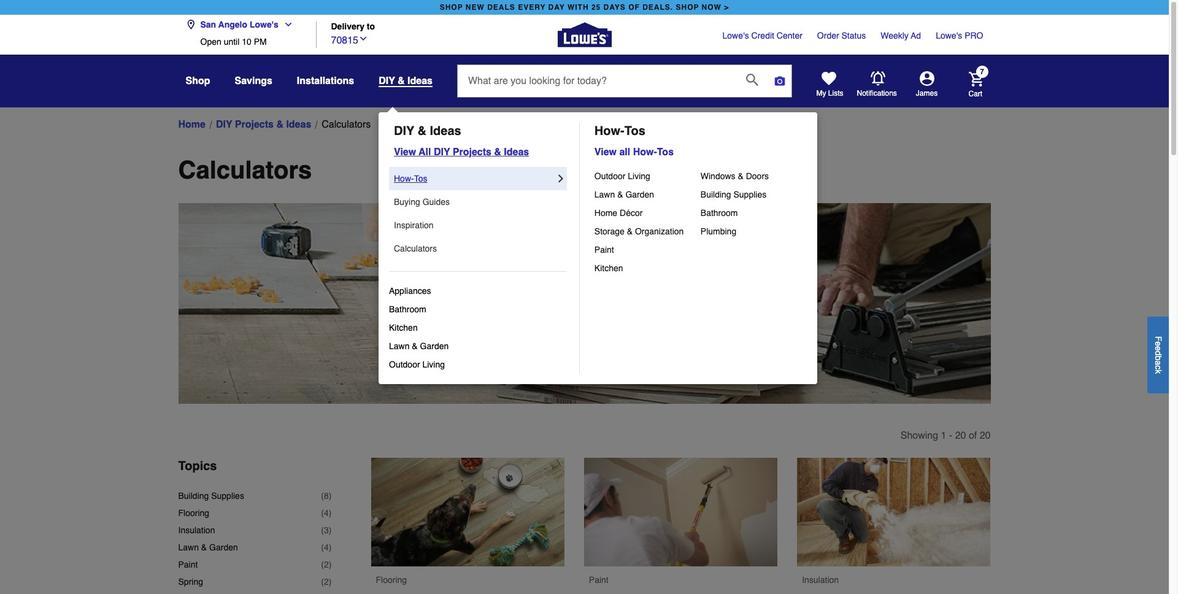Task type: locate. For each thing, give the bounding box(es) containing it.
& inside button
[[398, 76, 405, 87]]

1 vertical spatial kitchen
[[389, 323, 418, 333]]

1 vertical spatial outdoor living
[[389, 360, 445, 370]]

1 vertical spatial projects
[[453, 147, 492, 158]]

lowe's for lowe's credit center
[[723, 31, 749, 41]]

lawn & garden up spring
[[178, 543, 238, 553]]

e up d
[[1154, 341, 1164, 346]]

how-tos up "all"
[[595, 124, 646, 138]]

bathroom down the appliances
[[389, 304, 426, 314]]

storage
[[595, 227, 625, 236]]

projects up how-tos link
[[453, 147, 492, 158]]

search image
[[746, 74, 759, 86]]

k
[[1154, 369, 1164, 374]]

)
[[329, 491, 332, 501], [329, 508, 332, 518], [329, 525, 332, 535], [329, 543, 332, 553], [329, 560, 332, 570], [329, 577, 332, 587]]

lists
[[829, 89, 844, 98]]

1 vertical spatial paint
[[178, 560, 198, 570]]

b
[[1154, 356, 1164, 360]]

0 horizontal spatial insulation
[[178, 525, 215, 535]]

view all how-tos link
[[590, 140, 674, 160]]

1 vertical spatial how-
[[633, 147, 657, 158]]

0 vertical spatial lawn
[[595, 190, 615, 200]]

ideas
[[408, 76, 433, 87], [286, 119, 311, 130], [430, 124, 461, 138], [504, 147, 529, 158]]

0 vertical spatial calculators
[[322, 119, 371, 130]]

days
[[604, 3, 626, 12]]

view for diy
[[394, 147, 416, 158]]

2 view from the left
[[595, 147, 617, 158]]

1 horizontal spatial building supplies
[[701, 190, 767, 200]]

0 vertical spatial tos
[[625, 124, 646, 138]]

4 up 3
[[324, 508, 329, 518]]

1 horizontal spatial flooring
[[376, 575, 407, 585]]

lawn & garden link down the 'appliances' link
[[389, 337, 567, 355]]

order status
[[818, 31, 866, 41]]

( 4 )
[[321, 508, 332, 518], [321, 543, 332, 553]]

0 vertical spatial garden
[[626, 190, 654, 200]]

0 horizontal spatial calculators
[[178, 156, 312, 184]]

1 vertical spatial how-tos
[[394, 174, 428, 184]]

1 vertical spatial 4
[[324, 543, 329, 553]]

0 vertical spatial living
[[628, 171, 651, 181]]

kitchen link
[[595, 259, 701, 277], [389, 319, 567, 337]]

a man using a machine to add blown-in insulation between the joists in an attic. image
[[797, 458, 991, 567]]

Search Query text field
[[458, 65, 737, 97]]

building down the topics at the left of the page
[[178, 491, 209, 501]]

6 ( from the top
[[321, 577, 324, 587]]

2 horizontal spatial lawn & garden
[[595, 190, 654, 200]]

diy inside 'link'
[[434, 147, 450, 158]]

garden for the right lawn & garden link
[[626, 190, 654, 200]]

( for insulation
[[321, 525, 324, 535]]

4
[[324, 508, 329, 518], [324, 543, 329, 553]]

c
[[1154, 365, 1164, 369]]

lawn
[[595, 190, 615, 200], [389, 341, 410, 351], [178, 543, 199, 553]]

0 vertical spatial bathroom link
[[701, 204, 807, 222]]

1 horizontal spatial outdoor living
[[595, 171, 651, 181]]

shop new deals every day with 25 days of deals. shop now > link
[[437, 0, 732, 15]]

savings
[[235, 76, 272, 87]]

0 horizontal spatial flooring
[[178, 508, 209, 518]]

) for building supplies
[[329, 491, 332, 501]]

center
[[777, 31, 803, 41]]

how-tos up buying
[[394, 174, 428, 184]]

2 4 from the top
[[324, 543, 329, 553]]

lowe's credit center link
[[723, 29, 803, 42]]

1 vertical spatial garden
[[420, 341, 449, 351]]

how- right "all"
[[633, 147, 657, 158]]

4 ) from the top
[[329, 543, 332, 553]]

( 2 ) for spring
[[321, 577, 332, 587]]

bathroom link
[[701, 204, 807, 222], [389, 300, 567, 319]]

bathroom
[[701, 208, 738, 218], [389, 304, 426, 314]]

1 vertical spatial building supplies
[[178, 491, 244, 501]]

1 horizontal spatial 20
[[980, 430, 991, 441]]

diy projects & ideas link
[[216, 117, 311, 132]]

1 horizontal spatial how-tos
[[595, 124, 646, 138]]

shop left new
[[440, 3, 463, 12]]

5 ( from the top
[[321, 560, 324, 570]]

kitchen down the appliances
[[389, 323, 418, 333]]

building supplies down the topics at the left of the page
[[178, 491, 244, 501]]

( 4 ) up 3
[[321, 508, 332, 518]]

paint link
[[595, 241, 701, 259], [584, 458, 778, 594]]

4 ( from the top
[[321, 543, 324, 553]]

0 vertical spatial ( 4 )
[[321, 508, 332, 518]]

3 ) from the top
[[329, 525, 332, 535]]

0 horizontal spatial kitchen link
[[389, 319, 567, 337]]

diy
[[379, 76, 395, 87], [216, 119, 232, 130], [394, 124, 414, 138], [434, 147, 450, 158]]

1 4 from the top
[[324, 508, 329, 518]]

tos
[[625, 124, 646, 138], [657, 147, 674, 158], [414, 174, 428, 184]]

lawn & garden
[[595, 190, 654, 200], [389, 341, 449, 351], [178, 543, 238, 553]]

garden for the left lawn & garden link
[[420, 341, 449, 351]]

0 horizontal spatial how-
[[394, 174, 414, 184]]

1 vertical spatial outdoor
[[389, 360, 420, 370]]

kitchen link down the 'appliances' link
[[389, 319, 567, 337]]

1 horizontal spatial living
[[628, 171, 651, 181]]

2 ( from the top
[[321, 508, 324, 518]]

outdoor living
[[595, 171, 651, 181], [389, 360, 445, 370]]

0 horizontal spatial outdoor living link
[[389, 355, 567, 374]]

2 for paint
[[324, 560, 329, 570]]

living
[[628, 171, 651, 181], [423, 360, 445, 370]]

how- up "all"
[[595, 124, 625, 138]]

calculators inside calculators link
[[394, 244, 437, 254]]

view left "all"
[[595, 147, 617, 158]]

1 horizontal spatial bathroom link
[[701, 204, 807, 222]]

lawn up spring
[[178, 543, 199, 553]]

2 ) from the top
[[329, 508, 332, 518]]

home up storage
[[595, 208, 618, 218]]

1 ( 4 ) from the top
[[321, 508, 332, 518]]

( for flooring
[[321, 508, 324, 518]]

outdoor living link
[[595, 167, 701, 185], [389, 355, 567, 374]]

1 shop from the left
[[440, 3, 463, 12]]

1 horizontal spatial how-
[[595, 124, 625, 138]]

0 vertical spatial 2
[[324, 560, 329, 570]]

calculators down diy projects & ideas link
[[178, 156, 312, 184]]

calculators down inspiration
[[394, 244, 437, 254]]

7
[[980, 68, 985, 76]]

1 vertical spatial tos
[[657, 147, 674, 158]]

ideas inside diy projects & ideas link
[[286, 119, 311, 130]]

0 horizontal spatial lawn & garden
[[178, 543, 238, 553]]

10
[[242, 37, 252, 47]]

lawn & garden link up décor
[[595, 185, 701, 204]]

a man using a roller on an extension pole to paint a wall beige. image
[[584, 458, 778, 567]]

view for how-
[[595, 147, 617, 158]]

1 horizontal spatial bathroom
[[701, 208, 738, 218]]

storage & organization
[[595, 227, 684, 236]]

0 horizontal spatial garden
[[209, 543, 238, 553]]

to
[[367, 22, 375, 32]]

1 vertical spatial ( 2 )
[[321, 577, 332, 587]]

shop
[[440, 3, 463, 12], [676, 3, 699, 12]]

0 vertical spatial lawn & garden
[[595, 190, 654, 200]]

lowe's inside san angelo lowe's button
[[250, 20, 279, 29]]

1 horizontal spatial lawn & garden link
[[595, 185, 701, 204]]

lawn & garden down the appliances
[[389, 341, 449, 351]]

2 vertical spatial tos
[[414, 174, 428, 184]]

view
[[394, 147, 416, 158], [595, 147, 617, 158]]

0 horizontal spatial projects
[[235, 119, 274, 130]]

0 horizontal spatial living
[[423, 360, 445, 370]]

f e e d b a c k button
[[1148, 317, 1169, 393]]

installations button
[[297, 70, 354, 92]]

20 right of
[[980, 430, 991, 441]]

0 horizontal spatial outdoor
[[389, 360, 420, 370]]

2 ( 4 ) from the top
[[321, 543, 332, 553]]

6 ) from the top
[[329, 577, 332, 587]]

2 horizontal spatial tos
[[657, 147, 674, 158]]

building supplies down windows & doors
[[701, 190, 767, 200]]

view inside 'link'
[[394, 147, 416, 158]]

home for home
[[178, 119, 206, 130]]

2 vertical spatial how-
[[394, 174, 414, 184]]

lowe's home improvement logo image
[[558, 8, 612, 62]]

1 vertical spatial bathroom
[[389, 304, 426, 314]]

1 horizontal spatial building
[[701, 190, 731, 200]]

tos right "all"
[[657, 147, 674, 158]]

lowe's pro
[[936, 31, 984, 41]]

garden
[[626, 190, 654, 200], [420, 341, 449, 351], [209, 543, 238, 553]]

now
[[702, 3, 722, 12]]

1 ) from the top
[[329, 491, 332, 501]]

flooring
[[178, 508, 209, 518], [376, 575, 407, 585]]

diy inside button
[[379, 76, 395, 87]]

0 horizontal spatial bathroom
[[389, 304, 426, 314]]

bathroom link down calculators link
[[389, 300, 567, 319]]

lowe's inside lowe's pro link
[[936, 31, 963, 41]]

view left all
[[394, 147, 416, 158]]

e
[[1154, 341, 1164, 346], [1154, 346, 1164, 351]]

0 vertical spatial kitchen link
[[595, 259, 701, 277]]

bathroom for the bottommost the bathroom link
[[389, 304, 426, 314]]

projects down savings button
[[235, 119, 274, 130]]

0 vertical spatial supplies
[[734, 190, 767, 200]]

ideas inside the diy & ideas button
[[408, 76, 433, 87]]

None search field
[[457, 64, 792, 109]]

0 vertical spatial projects
[[235, 119, 274, 130]]

( 4 ) down 3
[[321, 543, 332, 553]]

insulation link
[[797, 458, 991, 594]]

1 vertical spatial lawn & garden link
[[389, 337, 567, 355]]

angelo
[[218, 20, 247, 29]]

0 horizontal spatial how-tos
[[394, 174, 428, 184]]

chevron down image
[[358, 33, 368, 43]]

0 vertical spatial paint
[[595, 245, 614, 255]]

tos up 'buying guides'
[[414, 174, 428, 184]]

how- up buying
[[394, 174, 414, 184]]

1 ( from the top
[[321, 491, 324, 501]]

weekly ad
[[881, 31, 921, 41]]

lowe's home improvement lists image
[[822, 71, 836, 86]]

0 horizontal spatial lawn
[[178, 543, 199, 553]]

home inside home décor link
[[595, 208, 618, 218]]

james
[[916, 89, 938, 98]]

kitchen
[[595, 263, 623, 273], [389, 323, 418, 333]]

bathroom for the rightmost the bathroom link
[[701, 208, 738, 218]]

a
[[1154, 360, 1164, 365]]

&
[[398, 76, 405, 87], [276, 119, 284, 130], [418, 124, 427, 138], [494, 147, 501, 158], [738, 171, 744, 181], [618, 190, 623, 200], [627, 227, 633, 236], [412, 341, 418, 351], [201, 543, 207, 553]]

san angelo lowe's
[[200, 20, 279, 29]]

lowe's left "pro" in the top of the page
[[936, 31, 963, 41]]

1 vertical spatial home
[[595, 208, 618, 218]]

4 for lawn & garden
[[324, 543, 329, 553]]

supplies
[[734, 190, 767, 200], [211, 491, 244, 501]]

1 2 from the top
[[324, 560, 329, 570]]

>
[[724, 3, 729, 12]]

my lists
[[817, 89, 844, 98]]

1 view from the left
[[394, 147, 416, 158]]

2 2 from the top
[[324, 577, 329, 587]]

1 vertical spatial lawn & garden
[[389, 341, 449, 351]]

1 ( 2 ) from the top
[[321, 560, 332, 570]]

shop left now
[[676, 3, 699, 12]]

3
[[324, 525, 329, 535]]

1 horizontal spatial view
[[595, 147, 617, 158]]

4 down 3
[[324, 543, 329, 553]]

0 horizontal spatial home
[[178, 119, 206, 130]]

paint
[[595, 245, 614, 255], [178, 560, 198, 570], [589, 575, 609, 585]]

0 vertical spatial ( 2 )
[[321, 560, 332, 570]]

( 2 ) for paint
[[321, 560, 332, 570]]

1 horizontal spatial outdoor
[[595, 171, 626, 181]]

f e e d b a c k
[[1154, 336, 1164, 374]]

1 vertical spatial ( 4 )
[[321, 543, 332, 553]]

1 horizontal spatial lawn
[[389, 341, 410, 351]]

lawn & garden up 'home décor'
[[595, 190, 654, 200]]

( for spring
[[321, 577, 324, 587]]

tos up view all how-tos link
[[625, 124, 646, 138]]

2 ( 2 ) from the top
[[321, 577, 332, 587]]

kitchen down storage
[[595, 263, 623, 273]]

1 vertical spatial kitchen link
[[389, 319, 567, 337]]

view all how-tos
[[595, 147, 674, 158]]

how-tos
[[595, 124, 646, 138], [394, 174, 428, 184]]

day
[[548, 3, 565, 12]]

flooring link
[[371, 458, 565, 594]]

deals.
[[643, 3, 673, 12]]

living for the right 'outdoor living' link
[[628, 171, 651, 181]]

décor
[[620, 208, 643, 218]]

tos inside how-tos link
[[414, 174, 428, 184]]

lawn down the appliances
[[389, 341, 410, 351]]

1 horizontal spatial shop
[[676, 3, 699, 12]]

20 right -
[[956, 430, 966, 441]]

kitchen link down storage & organization "link"
[[595, 259, 701, 277]]

) for insulation
[[329, 525, 332, 535]]

0 horizontal spatial tos
[[414, 174, 428, 184]]

home down shop
[[178, 119, 206, 130]]

0 vertical spatial 4
[[324, 508, 329, 518]]

2
[[324, 560, 329, 570], [324, 577, 329, 587]]

2 vertical spatial garden
[[209, 543, 238, 553]]

3 ( from the top
[[321, 525, 324, 535]]

view all diy projects & ideas
[[394, 147, 529, 158]]

home décor
[[595, 208, 643, 218]]

0 horizontal spatial shop
[[440, 3, 463, 12]]

delivery to
[[331, 22, 375, 32]]

0 vertical spatial how-
[[595, 124, 625, 138]]

1 vertical spatial 2
[[324, 577, 329, 587]]

( for paint
[[321, 560, 324, 570]]

lowe's up pm
[[250, 20, 279, 29]]

supplies down windows & doors link
[[734, 190, 767, 200]]

lowe's inside lowe's credit center link
[[723, 31, 749, 41]]

e up b
[[1154, 346, 1164, 351]]

25
[[592, 3, 601, 12]]

1 vertical spatial living
[[423, 360, 445, 370]]

1 vertical spatial insulation
[[802, 575, 839, 585]]

ideas inside view all diy projects & ideas 'link'
[[504, 147, 529, 158]]

lowe's credit center
[[723, 31, 803, 41]]

supplies down the topics at the left of the page
[[211, 491, 244, 501]]

1 horizontal spatial lowe's
[[723, 31, 749, 41]]

lowe's home improvement notification center image
[[871, 71, 885, 86]]

0 horizontal spatial 20
[[956, 430, 966, 441]]

bathroom up "plumbing"
[[701, 208, 738, 218]]

building down windows
[[701, 190, 731, 200]]

organization
[[635, 227, 684, 236]]

lowe's left "credit"
[[723, 31, 749, 41]]

lawn up 'home décor'
[[595, 190, 615, 200]]

5 ) from the top
[[329, 560, 332, 570]]

new
[[466, 3, 485, 12]]

1 horizontal spatial kitchen
[[595, 263, 623, 273]]

0 horizontal spatial bathroom link
[[389, 300, 567, 319]]

0 vertical spatial building supplies
[[701, 190, 767, 200]]

my lists link
[[817, 71, 844, 98]]

( 2 )
[[321, 560, 332, 570], [321, 577, 332, 587]]

1 vertical spatial lawn
[[389, 341, 410, 351]]

calculators down installations button
[[322, 119, 371, 130]]

0 vertical spatial home
[[178, 119, 206, 130]]

lawn for the left lawn & garden link
[[389, 341, 410, 351]]

2 horizontal spatial lawn
[[595, 190, 615, 200]]

bathroom link down windows & doors link
[[701, 204, 807, 222]]

( 8 )
[[321, 491, 332, 501]]

notifications
[[857, 89, 897, 97]]



Task type: vqa. For each thing, say whether or not it's contained in the screenshot.


Task type: describe. For each thing, give the bounding box(es) containing it.
savings button
[[235, 70, 272, 92]]

installations
[[297, 76, 354, 87]]

0 vertical spatial insulation
[[178, 525, 215, 535]]

1 vertical spatial supplies
[[211, 491, 244, 501]]

outdoor for the bottom 'outdoor living' link
[[389, 360, 420, 370]]

storage & organization link
[[595, 222, 701, 241]]

1 horizontal spatial tos
[[625, 124, 646, 138]]

san angelo lowe's button
[[186, 12, 298, 37]]

1 20 from the left
[[956, 430, 966, 441]]

) for flooring
[[329, 508, 332, 518]]

1 vertical spatial outdoor living link
[[389, 355, 567, 374]]

1 horizontal spatial lawn & garden
[[389, 341, 449, 351]]

buying guides link
[[394, 193, 567, 211]]

1 vertical spatial bathroom link
[[389, 300, 567, 319]]

-
[[950, 430, 953, 441]]

weekly ad link
[[881, 29, 921, 42]]

showing
[[901, 430, 939, 441]]

calculators link
[[394, 239, 567, 258]]

f
[[1154, 336, 1164, 341]]

2 20 from the left
[[980, 430, 991, 441]]

0 vertical spatial paint link
[[595, 241, 701, 259]]

outdoor for the right 'outdoor living' link
[[595, 171, 626, 181]]

( for lawn & garden
[[321, 543, 324, 553]]

buying guides
[[394, 197, 450, 207]]

how-tos link
[[394, 169, 555, 188]]

home for home décor
[[595, 208, 618, 218]]

home décor link
[[595, 204, 701, 222]]

view all diy projects & ideas link
[[389, 140, 529, 160]]

all
[[620, 147, 631, 158]]

2 shop from the left
[[676, 3, 699, 12]]

( for building supplies
[[321, 491, 324, 501]]

0 vertical spatial diy & ideas
[[379, 76, 433, 87]]

0 vertical spatial kitchen
[[595, 263, 623, 273]]

2 for spring
[[324, 577, 329, 587]]

of
[[969, 430, 977, 441]]

order
[[818, 31, 840, 41]]

1 horizontal spatial insulation
[[802, 575, 839, 585]]

a man spreading mortar on a subfloor before installing gray tile flooring. image
[[178, 203, 991, 404]]

1 vertical spatial flooring
[[376, 575, 407, 585]]

plumbing link
[[701, 222, 807, 241]]

doors
[[746, 171, 769, 181]]

credit
[[752, 31, 775, 41]]

location image
[[186, 20, 196, 29]]

deals
[[487, 3, 516, 12]]

calculators for calculators button
[[322, 119, 371, 130]]

1 horizontal spatial supplies
[[734, 190, 767, 200]]

with
[[568, 3, 589, 12]]

open until 10 pm
[[200, 37, 267, 47]]

pro
[[965, 31, 984, 41]]

inspiration link
[[394, 216, 567, 234]]

chevron right image
[[555, 172, 567, 185]]

8
[[324, 491, 329, 501]]

my
[[817, 89, 827, 98]]

) for paint
[[329, 560, 332, 570]]

0 vertical spatial flooring
[[178, 508, 209, 518]]

pm
[[254, 37, 267, 47]]

4 for flooring
[[324, 508, 329, 518]]

open
[[200, 37, 221, 47]]

2 horizontal spatial how-
[[633, 147, 657, 158]]

lowe's pro link
[[936, 29, 984, 42]]

james button
[[898, 71, 957, 98]]

1 vertical spatial calculators
[[178, 156, 312, 184]]

windows
[[701, 171, 736, 181]]

( 4 ) for lawn & garden
[[321, 543, 332, 553]]

buying
[[394, 197, 420, 207]]

diy & ideas button
[[379, 75, 433, 87]]

windows & doors
[[701, 171, 769, 181]]

2 e from the top
[[1154, 346, 1164, 351]]

guides
[[423, 197, 450, 207]]

diy projects & ideas
[[216, 119, 311, 130]]

building supplies link
[[701, 185, 807, 204]]

2 vertical spatial lawn & garden
[[178, 543, 238, 553]]

showing 1 - 20 of 20
[[901, 430, 991, 441]]

lowe's for lowe's pro
[[936, 31, 963, 41]]

spring
[[178, 577, 203, 587]]

shop new deals every day with 25 days of deals. shop now >
[[440, 3, 729, 12]]

status
[[842, 31, 866, 41]]

& inside 'link'
[[494, 147, 501, 158]]

shop
[[186, 76, 210, 87]]

& inside "link"
[[627, 227, 633, 236]]

order status link
[[818, 29, 866, 42]]

1 horizontal spatial outdoor living link
[[595, 167, 701, 185]]

san
[[200, 20, 216, 29]]

home link
[[178, 117, 206, 132]]

0 horizontal spatial building
[[178, 491, 209, 501]]

inspiration
[[394, 220, 434, 230]]

living for the bottom 'outdoor living' link
[[423, 360, 445, 370]]

chevron down image
[[279, 20, 293, 29]]

appliances link
[[389, 282, 567, 300]]

0 horizontal spatial lawn & garden link
[[389, 337, 567, 355]]

1 vertical spatial diy & ideas
[[394, 124, 461, 138]]

ad
[[911, 31, 921, 41]]

calculators button
[[322, 117, 371, 132]]

0 horizontal spatial building supplies
[[178, 491, 244, 501]]

camera image
[[774, 75, 786, 87]]

2 vertical spatial paint
[[589, 575, 609, 585]]

delivery
[[331, 22, 365, 32]]

d
[[1154, 351, 1164, 356]]

cart
[[969, 89, 983, 98]]

) for lawn & garden
[[329, 543, 332, 553]]

70815
[[331, 35, 358, 46]]

2 vertical spatial lawn
[[178, 543, 199, 553]]

weekly
[[881, 31, 909, 41]]

lawn for the right lawn & garden link
[[595, 190, 615, 200]]

every
[[518, 3, 546, 12]]

0 horizontal spatial outdoor living
[[389, 360, 445, 370]]

0 horizontal spatial kitchen
[[389, 323, 418, 333]]

1 e from the top
[[1154, 341, 1164, 346]]

all
[[419, 147, 431, 158]]

( 4 ) for flooring
[[321, 508, 332, 518]]

projects inside 'link'
[[453, 147, 492, 158]]

plumbing
[[701, 227, 737, 236]]

lowe's home improvement cart image
[[969, 72, 984, 86]]

tos inside view all how-tos link
[[657, 147, 674, 158]]

until
[[224, 37, 240, 47]]

shop button
[[186, 70, 210, 92]]

calculators for calculators link
[[394, 244, 437, 254]]

a dog on a wood-look vinyl plank floor next to a food dish, a bowl with spilled water and a toy. image
[[371, 458, 565, 567]]

1 vertical spatial paint link
[[584, 458, 778, 594]]

) for spring
[[329, 577, 332, 587]]

1
[[941, 430, 947, 441]]

0 vertical spatial building
[[701, 190, 731, 200]]

appliances
[[389, 286, 431, 296]]

( 3 )
[[321, 525, 332, 535]]



